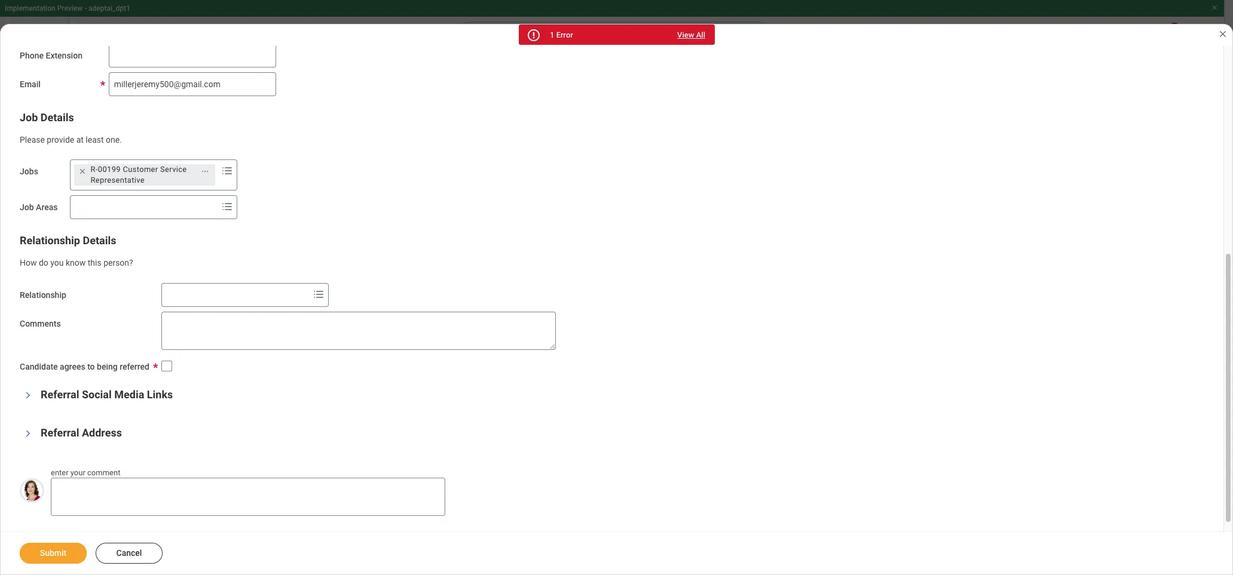 Task type: locate. For each thing, give the bounding box(es) containing it.
1 vertical spatial jobs
[[85, 149, 106, 161]]

job
[[20, 111, 38, 123], [66, 178, 82, 190], [20, 203, 34, 212]]

service
[[160, 165, 187, 174]]

10/27/2023
[[292, 283, 337, 292]]

details inside "relationship details" group
[[83, 235, 116, 247]]

jobs for jobs hub
[[50, 77, 77, 91]]

0 vertical spatial prompts image
[[220, 164, 234, 178]]

prompts image for job areas
[[220, 200, 234, 214]]

referral up enter
[[41, 427, 79, 439]]

media
[[114, 389, 144, 401]]

Comments text field
[[161, 312, 556, 350]]

job details button
[[20, 111, 74, 123]]

0 vertical spatial job
[[20, 111, 38, 123]]

document star image
[[22, 206, 36, 220]]

0 vertical spatial relationship
[[20, 235, 80, 247]]

referral social media links button
[[41, 389, 173, 401]]

relationship details
[[20, 235, 116, 247]]

2 relationship from the top
[[20, 291, 66, 300]]

referral for referral address
[[41, 427, 79, 439]]

customer
[[123, 165, 158, 174]]

0 horizontal spatial details
[[41, 111, 74, 123]]

details inside job details 'group'
[[41, 111, 74, 123]]

please provide at least one.
[[20, 135, 122, 144]]

1 vertical spatial chevron down image
[[24, 427, 32, 441]]

2 vertical spatial job
[[20, 203, 34, 212]]

address
[[82, 427, 122, 439]]

0 vertical spatial chevron down image
[[24, 389, 32, 403]]

areas
[[36, 203, 58, 212]]

activity
[[281, 93, 321, 107]]

-
[[84, 4, 87, 13]]

details up the provide
[[41, 111, 74, 123]]

person?
[[104, 258, 133, 268]]

implementation
[[5, 4, 55, 13]]

browse
[[50, 149, 82, 161]]

0 vertical spatial jobs
[[50, 77, 77, 91]]

chevron down image
[[24, 389, 32, 403], [24, 427, 32, 441]]

relationship up do
[[20, 235, 80, 247]]

2 chevron down image from the top
[[24, 427, 32, 441]]

comments
[[20, 319, 61, 329]]

my
[[215, 93, 232, 107], [50, 178, 63, 190], [50, 207, 63, 218], [50, 236, 63, 247]]

0 vertical spatial details
[[41, 111, 74, 123]]

enter
[[51, 469, 69, 478]]

relationship up comments
[[20, 291, 66, 300]]

job left areas
[[20, 203, 34, 212]]

you
[[50, 258, 64, 268]]

referral hired row
[[228, 465, 1188, 494]]

1 vertical spatial prompts image
[[220, 200, 234, 214]]

email
[[20, 79, 41, 89]]

cancel
[[116, 549, 142, 558]]

job areas
[[20, 203, 58, 212]]

comment
[[87, 469, 120, 478]]

2 prompts image from the top
[[220, 200, 234, 214]]

my tasks element
[[1150, 23, 1184, 49]]

1 prompts image from the top
[[220, 164, 234, 178]]

jobs down please
[[20, 167, 38, 177]]

details up this
[[83, 235, 116, 247]]

1 vertical spatial job
[[66, 178, 82, 190]]

close refer a candidate image
[[1219, 29, 1228, 39]]

job details
[[20, 111, 74, 123]]

navigation pane region
[[0, 55, 191, 576]]

1 horizontal spatial candidate
[[263, 167, 301, 176]]

row
[[228, 324, 1188, 348], [228, 348, 1188, 377], [228, 377, 1188, 406], [228, 406, 1188, 436], [228, 436, 1188, 465]]

a
[[256, 167, 261, 176]]

this
[[88, 258, 101, 268]]

2 row from the top
[[228, 348, 1188, 377]]

job for job areas
[[20, 203, 34, 212]]

exclamation image
[[529, 31, 538, 40]]

relationship
[[20, 235, 80, 247], [20, 291, 66, 300]]

referral
[[235, 93, 278, 107], [41, 389, 79, 401], [41, 427, 79, 439], [233, 475, 258, 483]]

referral inside row
[[233, 475, 258, 483]]

cancel button
[[96, 544, 163, 564]]

relationship for relationship details
[[20, 235, 80, 247]]

referral address button
[[41, 427, 122, 439]]

prompts image
[[220, 164, 234, 178], [220, 200, 234, 214]]

jobs inside dialog
[[20, 167, 38, 177]]

1 horizontal spatial jobs
[[50, 77, 77, 91]]

tab list
[[363, 229, 426, 258]]

view all
[[678, 30, 706, 39]]

dialog
[[0, 0, 1234, 576]]

referral left hired
[[233, 475, 258, 483]]

effective date element
[[292, 275, 337, 293]]

my applications link
[[10, 199, 181, 227]]

referral social media links
[[41, 389, 173, 401]]

candidate left agrees
[[20, 362, 58, 372]]

relationship for relationship
[[20, 291, 66, 300]]

main content containing jobs hub
[[0, 55, 1234, 576]]

implementation preview -   adeptai_dpt1
[[5, 4, 130, 13]]

job down the x small icon
[[66, 178, 82, 190]]

alerts
[[84, 178, 110, 190]]

chevron down image for referral address
[[24, 427, 32, 441]]

relationship inside group
[[20, 235, 80, 247]]

candidate
[[263, 167, 301, 176], [20, 362, 58, 372]]

referral hired
[[233, 475, 277, 483]]

00199
[[98, 165, 121, 174]]

submit button
[[20, 544, 87, 564]]

all
[[696, 30, 706, 39]]

main content
[[0, 55, 1234, 576]]

my job alerts
[[50, 178, 110, 190]]

my down phone extension text box
[[215, 93, 232, 107]]

representative
[[91, 176, 145, 185]]

prompts image left refer
[[220, 164, 234, 178]]

referrals
[[66, 236, 105, 247]]

details
[[41, 111, 74, 123], [83, 235, 116, 247]]

jobs
[[50, 77, 77, 91], [85, 149, 106, 161], [20, 167, 38, 177]]

please
[[20, 135, 45, 144]]

my right document star icon
[[50, 207, 63, 218]]

details for job details
[[41, 111, 74, 123]]

jobs up the r-
[[85, 149, 106, 161]]

candidate right a
[[263, 167, 301, 176]]

cell
[[228, 348, 707, 377], [707, 348, 1188, 377], [228, 377, 707, 406], [707, 377, 1188, 406], [228, 406, 707, 436], [707, 406, 1188, 436], [228, 436, 707, 465], [707, 436, 1188, 465], [707, 465, 1188, 494]]

hub
[[80, 77, 101, 91]]

phone extension
[[20, 51, 82, 60]]

my up areas
[[50, 178, 63, 190]]

browse jobs link
[[10, 141, 181, 170]]

my referrals
[[50, 236, 105, 247]]

prompts image
[[312, 288, 326, 302]]

0 vertical spatial candidate
[[263, 167, 301, 176]]

tab inside main content
[[363, 229, 426, 258]]

column header
[[707, 324, 1188, 348]]

referral down agrees
[[41, 389, 79, 401]]

1 chevron down image from the top
[[24, 389, 32, 403]]

1 vertical spatial relationship
[[20, 291, 66, 300]]

profile logan mcneil element
[[1184, 23, 1217, 49]]

1 relationship from the top
[[20, 235, 80, 247]]

submit
[[40, 549, 67, 558]]

provide
[[47, 135, 74, 144]]

applications
[[66, 207, 119, 218]]

1 horizontal spatial details
[[83, 235, 116, 247]]

Phone Extension text field
[[109, 43, 276, 67]]

job inside 'group'
[[20, 111, 38, 123]]

effective date
[[228, 283, 280, 292]]

1 vertical spatial candidate
[[20, 362, 58, 372]]

0 horizontal spatial candidate
[[20, 362, 58, 372]]

1 vertical spatial details
[[83, 235, 116, 247]]

tab list inside main content
[[363, 229, 426, 258]]

0 horizontal spatial jobs
[[20, 167, 38, 177]]

Email text field
[[109, 72, 276, 96]]

r-00199 customer service representative
[[91, 165, 187, 185]]

phone
[[20, 51, 44, 60]]

how
[[20, 258, 37, 268]]

r-00199 customer service representative, press delete to clear value. option
[[74, 165, 215, 186]]

jobs left hub
[[50, 77, 77, 91]]

prompts image down refer a candidate button
[[220, 200, 234, 214]]

being
[[97, 362, 118, 372]]

agrees
[[60, 362, 85, 372]]

my referrals link
[[10, 227, 181, 256]]

x small image
[[76, 166, 88, 178]]

2 vertical spatial jobs
[[20, 167, 38, 177]]

my up you
[[50, 236, 63, 247]]

tab
[[363, 229, 426, 258]]

job up please
[[20, 111, 38, 123]]



Task type: describe. For each thing, give the bounding box(es) containing it.
adeptai_dpt1
[[89, 4, 130, 13]]

preview
[[57, 4, 83, 13]]

referral for referral social media links
[[41, 389, 79, 401]]

overview
[[50, 121, 90, 132]]

referral left activity
[[235, 93, 278, 107]]

how do you know this person?
[[20, 258, 133, 268]]

3 row from the top
[[228, 377, 1188, 406]]

transformation import image
[[157, 77, 172, 91]]

my for my referral activity
[[215, 93, 232, 107]]

links
[[147, 389, 173, 401]]

extension
[[46, 51, 82, 60]]

candidate inside dialog
[[20, 362, 58, 372]]

chevron down image for referral social media links
[[24, 389, 32, 403]]

my for my referrals
[[50, 236, 63, 247]]

error
[[556, 30, 573, 39]]

heatmap image
[[22, 120, 36, 134]]

items
[[234, 312, 251, 320]]

5
[[228, 312, 232, 320]]

1 error
[[550, 30, 573, 39]]

hired
[[260, 475, 277, 483]]

refer
[[234, 167, 254, 176]]

my applications
[[50, 207, 119, 218]]

5 row from the top
[[228, 436, 1188, 465]]

your
[[70, 469, 85, 478]]

refer a candidate
[[234, 167, 301, 176]]

related actions image
[[201, 167, 209, 176]]

job for job details
[[20, 111, 38, 123]]

relationship details group
[[20, 234, 606, 269]]

do
[[39, 258, 48, 268]]

1 row from the top
[[228, 324, 1188, 348]]

refer a candidate button
[[215, 160, 320, 184]]

know
[[66, 258, 86, 268]]

Job Areas field
[[70, 197, 217, 218]]

details for relationship details
[[83, 235, 116, 247]]

my referrals image
[[22, 234, 36, 249]]

least
[[86, 135, 104, 144]]

referred
[[120, 362, 149, 372]]

5 items
[[228, 312, 251, 320]]

jobs for jobs
[[20, 167, 38, 177]]

enter your comment text field
[[51, 478, 445, 517]]

candidate inside refer a candidate button
[[263, 167, 301, 176]]

my job alerts link
[[10, 170, 181, 199]]

2 horizontal spatial jobs
[[85, 149, 106, 161]]

enter your comment
[[51, 469, 120, 478]]

notifications element
[[1117, 23, 1150, 49]]

browse jobs
[[50, 149, 106, 161]]

one.
[[106, 135, 122, 144]]

jobs hub element
[[50, 75, 148, 92]]

r-00199 customer service representative element
[[91, 165, 194, 186]]

implementation preview -   adeptai_dpt1 banner
[[0, 0, 1225, 55]]

view
[[678, 30, 694, 39]]

r-
[[91, 165, 98, 174]]

relationship details button
[[20, 235, 116, 247]]

at
[[76, 135, 84, 144]]

job details group
[[20, 110, 606, 145]]

Relationship field
[[162, 285, 309, 306]]

to
[[87, 362, 95, 372]]

job inside navigation pane region
[[66, 178, 82, 190]]

4 row from the top
[[228, 406, 1188, 436]]

effective
[[228, 283, 261, 292]]

1
[[550, 30, 555, 39]]

dialog containing job details
[[0, 0, 1234, 576]]

my for my applications
[[50, 207, 63, 218]]

referral address
[[41, 427, 122, 439]]

overview link
[[10, 112, 181, 141]]

referral for referral hired
[[233, 475, 258, 483]]

jobs hub
[[50, 77, 101, 91]]

employee's photo (logan mcneil) image
[[20, 479, 44, 503]]

date
[[263, 283, 280, 292]]

candidate agrees to being referred
[[20, 362, 149, 372]]

my referral activity
[[215, 93, 321, 107]]

my for my job alerts
[[50, 178, 63, 190]]

prompts image for jobs
[[220, 164, 234, 178]]

social
[[82, 389, 112, 401]]

close environment banner image
[[1211, 4, 1219, 11]]



Task type: vqa. For each thing, say whether or not it's contained in the screenshot.
the bottom Type
no



